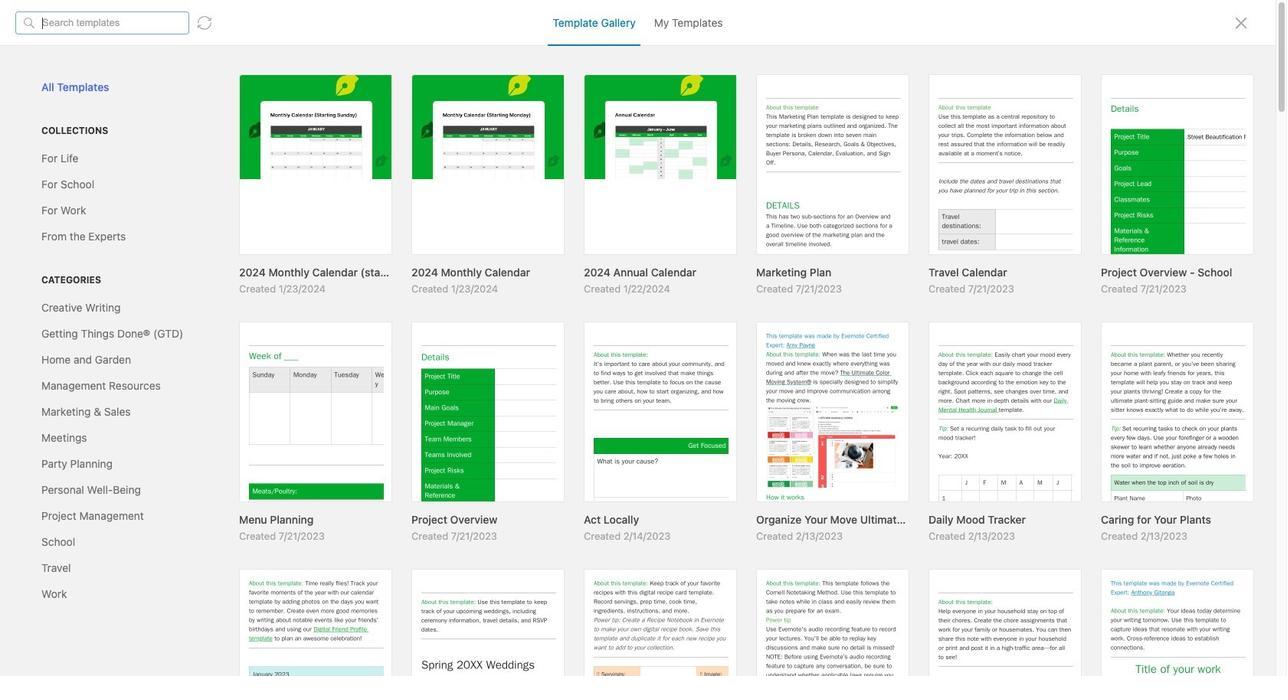 Task type: vqa. For each thing, say whether or not it's contained in the screenshot.
search box inside Main Element
no



Task type: describe. For each thing, give the bounding box(es) containing it.
none search field inside main element
[[42, 76, 171, 94]]

Search text field
[[42, 78, 171, 93]]

2 column header from the left
[[1055, 83, 1265, 95]]

add tag image
[[235, 647, 254, 665]]

1 column header from the left
[[822, 83, 1042, 95]]

note window element
[[0, 0, 1288, 677]]

font size image
[[612, 324, 650, 344]]

Note Editor text field
[[0, 0, 1288, 677]]

insert image
[[209, 324, 277, 344]]



Task type: locate. For each thing, give the bounding box(es) containing it.
None search field
[[42, 76, 171, 94]]

column header
[[822, 83, 1042, 95], [1055, 83, 1265, 95]]

tree
[[5, 149, 194, 577]]

main element
[[0, 0, 199, 677]]

tree inside main element
[[5, 149, 194, 577]]

row group
[[199, 104, 1275, 677]]

font family image
[[538, 324, 608, 344]]

0 horizontal spatial column header
[[822, 83, 1042, 95]]

1 horizontal spatial column header
[[1055, 83, 1265, 95]]

highlight image
[[764, 324, 800, 345]]

more image
[[1076, 324, 1122, 344]]

alignment image
[[909, 324, 946, 345]]



